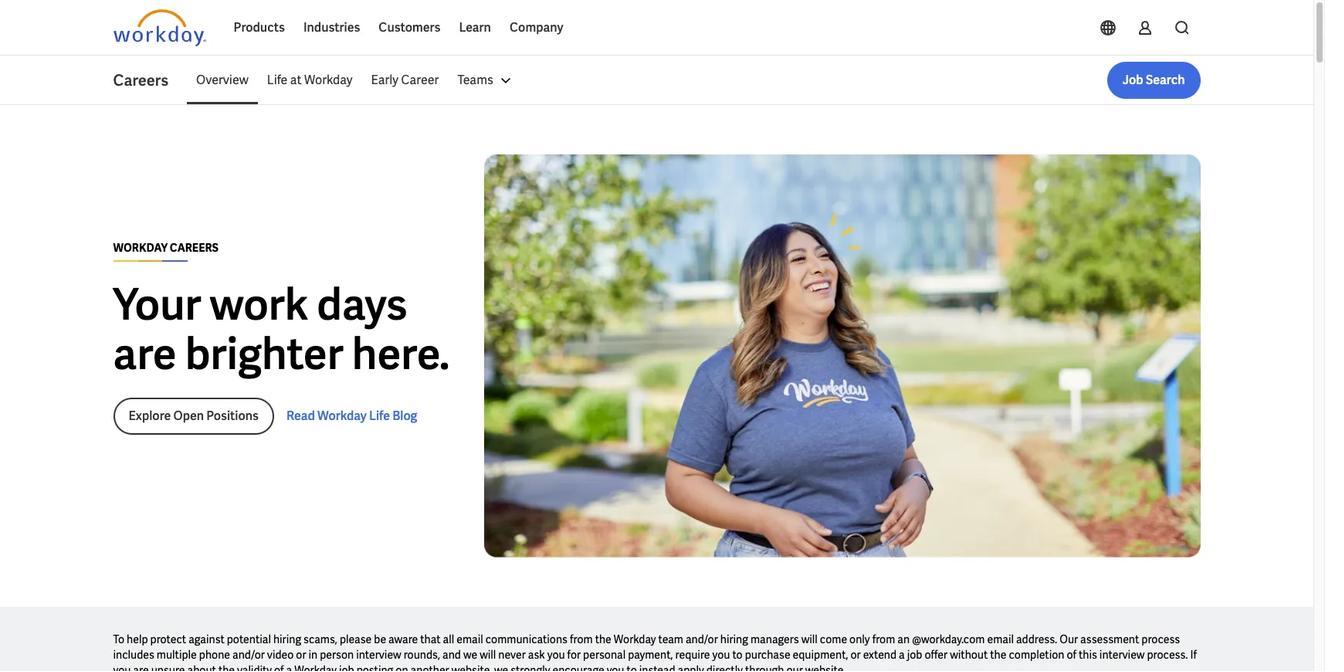 Task type: vqa. For each thing, say whether or not it's contained in the screenshot.
Subscriptions
no



Task type: describe. For each thing, give the bounding box(es) containing it.
encourage
[[553, 664, 605, 671]]

equipment,
[[793, 649, 849, 662]]

blog
[[393, 408, 418, 424]]

explore open positions
[[129, 408, 259, 424]]

you down personal
[[607, 664, 625, 671]]

person
[[320, 649, 354, 662]]

communications
[[486, 633, 568, 647]]

0 horizontal spatial the
[[219, 664, 235, 671]]

job search
[[1123, 72, 1186, 88]]

offer
[[925, 649, 948, 662]]

0 horizontal spatial a
[[286, 664, 292, 671]]

help
[[127, 633, 148, 647]]

includes
[[113, 649, 154, 662]]

go to the homepage image
[[113, 9, 206, 46]]

rounds,
[[404, 649, 440, 662]]

learn button
[[450, 9, 501, 46]]

video
[[267, 649, 294, 662]]

image of a workmate wearing a workday branded shirt. image
[[484, 155, 1201, 558]]

our
[[1060, 633, 1079, 647]]

company
[[510, 19, 564, 36]]

days
[[317, 277, 408, 333]]

your work days are brighter here.
[[113, 277, 450, 383]]

process
[[1142, 633, 1181, 647]]

explore open positions link
[[113, 398, 274, 435]]

website.
[[806, 664, 846, 671]]

early career link
[[362, 62, 448, 99]]

this
[[1079, 649, 1098, 662]]

industries
[[304, 19, 360, 36]]

explore
[[129, 408, 171, 424]]

read
[[287, 408, 315, 424]]

directly
[[707, 664, 743, 671]]

apply
[[678, 664, 704, 671]]

0 vertical spatial to
[[733, 649, 743, 662]]

early career
[[371, 72, 439, 88]]

1 horizontal spatial will
[[802, 633, 818, 647]]

against
[[189, 633, 225, 647]]

2 from from the left
[[873, 633, 896, 647]]

life inside "link"
[[267, 72, 288, 88]]

workday up payment,
[[614, 633, 656, 647]]

team
[[659, 633, 684, 647]]

open
[[173, 408, 204, 424]]

industries button
[[294, 9, 370, 46]]

workday up your
[[113, 241, 168, 255]]

learn
[[459, 19, 491, 36]]

are inside your work days are brighter here.
[[113, 326, 177, 383]]

positions
[[207, 408, 259, 424]]

about
[[187, 664, 216, 671]]

0 horizontal spatial we
[[463, 649, 478, 662]]

instead
[[640, 664, 676, 671]]

careers link
[[113, 70, 187, 91]]

life at workday
[[267, 72, 353, 88]]

read workday life blog link
[[287, 407, 418, 426]]

0 horizontal spatial of
[[274, 664, 284, 671]]

through
[[746, 664, 785, 671]]

life inside "link"
[[369, 408, 390, 424]]

for
[[568, 649, 581, 662]]

search
[[1146, 72, 1186, 88]]

website,
[[452, 664, 492, 671]]

process.
[[1148, 649, 1189, 662]]

managers
[[751, 633, 799, 647]]

another
[[411, 664, 449, 671]]

aware
[[389, 633, 418, 647]]

you up directly
[[713, 649, 730, 662]]

2 horizontal spatial the
[[991, 649, 1007, 662]]

1 from from the left
[[570, 633, 593, 647]]

address.
[[1017, 633, 1058, 647]]

you left for
[[548, 649, 565, 662]]

completion
[[1009, 649, 1065, 662]]

@workday.com
[[913, 633, 985, 647]]

scams,
[[304, 633, 338, 647]]

career
[[401, 72, 439, 88]]

overview
[[196, 72, 249, 88]]

that
[[420, 633, 441, 647]]

2 interview from the left
[[1100, 649, 1145, 662]]

1 horizontal spatial we
[[494, 664, 509, 671]]

job
[[1123, 72, 1144, 88]]

all
[[443, 633, 454, 647]]

strongly
[[511, 664, 550, 671]]

early
[[371, 72, 399, 88]]

require
[[676, 649, 710, 662]]

1 vertical spatial will
[[480, 649, 496, 662]]

life at workday link
[[258, 62, 362, 99]]

customers
[[379, 19, 441, 36]]

purchase
[[745, 649, 791, 662]]

ask
[[528, 649, 545, 662]]

0 horizontal spatial and/or
[[233, 649, 265, 662]]

are inside to help protect against potential hiring scams, please be aware that all email communications from the workday team and/or hiring managers will come only from an @workday.com email address. our assessment process includes multiple phone and/or video or in person interview rounds, and we will never ask you for personal payment, require you to purchase equipment, or extend a job offer without the completion of this interview process. if you are unsure about the validity of a workday job posting on another website, we strongly encourage you to instead apply directly through our website.
[[133, 664, 149, 671]]

payment,
[[628, 649, 673, 662]]

here.
[[352, 326, 450, 383]]

and
[[443, 649, 461, 662]]

come
[[820, 633, 848, 647]]

extend
[[864, 649, 897, 662]]

to
[[113, 633, 124, 647]]



Task type: locate. For each thing, give the bounding box(es) containing it.
a down the 'video'
[[286, 664, 292, 671]]

a down an
[[899, 649, 905, 662]]

list
[[187, 62, 1201, 99]]

1 horizontal spatial of
[[1067, 649, 1077, 662]]

job search link
[[1108, 62, 1201, 99]]

to up directly
[[733, 649, 743, 662]]

posting
[[357, 664, 394, 671]]

1 vertical spatial the
[[991, 649, 1007, 662]]

a
[[899, 649, 905, 662], [286, 664, 292, 671]]

the right without
[[991, 649, 1007, 662]]

1 vertical spatial are
[[133, 664, 149, 671]]

1 vertical spatial we
[[494, 664, 509, 671]]

0 vertical spatial are
[[113, 326, 177, 383]]

to
[[733, 649, 743, 662], [627, 664, 637, 671]]

0 horizontal spatial from
[[570, 633, 593, 647]]

workday right at on the top
[[304, 72, 353, 88]]

interview down assessment
[[1100, 649, 1145, 662]]

list containing overview
[[187, 62, 1201, 99]]

life
[[267, 72, 288, 88], [369, 408, 390, 424]]

life left at on the top
[[267, 72, 288, 88]]

job down person
[[339, 664, 354, 671]]

products button
[[224, 9, 294, 46]]

validity
[[237, 664, 272, 671]]

job down an
[[908, 649, 923, 662]]

assessment
[[1081, 633, 1140, 647]]

2 or from the left
[[851, 649, 861, 662]]

at
[[290, 72, 302, 88]]

teams
[[458, 72, 494, 88]]

will up equipment,
[[802, 633, 818, 647]]

are up explore
[[113, 326, 177, 383]]

1 horizontal spatial to
[[733, 649, 743, 662]]

are down "includes"
[[133, 664, 149, 671]]

1 hiring from the left
[[273, 633, 301, 647]]

1 horizontal spatial and/or
[[686, 633, 718, 647]]

0 vertical spatial and/or
[[686, 633, 718, 647]]

will
[[802, 633, 818, 647], [480, 649, 496, 662]]

please
[[340, 633, 372, 647]]

1 vertical spatial of
[[274, 664, 284, 671]]

interview
[[356, 649, 402, 662], [1100, 649, 1145, 662]]

0 horizontal spatial careers
[[113, 70, 168, 90]]

hiring
[[273, 633, 301, 647], [721, 633, 749, 647]]

2 vertical spatial the
[[219, 664, 235, 671]]

are
[[113, 326, 177, 383], [133, 664, 149, 671]]

1 horizontal spatial a
[[899, 649, 905, 662]]

1 horizontal spatial from
[[873, 633, 896, 647]]

potential
[[227, 633, 271, 647]]

1 interview from the left
[[356, 649, 402, 662]]

workday down in
[[295, 664, 337, 671]]

unsure
[[151, 664, 185, 671]]

1 horizontal spatial careers
[[170, 241, 219, 255]]

0 horizontal spatial will
[[480, 649, 496, 662]]

an
[[898, 633, 910, 647]]

careers up your
[[170, 241, 219, 255]]

workday inside "link"
[[318, 408, 367, 424]]

1 horizontal spatial email
[[988, 633, 1014, 647]]

1 horizontal spatial hiring
[[721, 633, 749, 647]]

from up for
[[570, 633, 593, 647]]

we down never
[[494, 664, 509, 671]]

workday
[[304, 72, 353, 88], [113, 241, 168, 255], [318, 408, 367, 424], [614, 633, 656, 647], [295, 664, 337, 671]]

on
[[396, 664, 408, 671]]

0 horizontal spatial email
[[457, 633, 483, 647]]

1 vertical spatial careers
[[170, 241, 219, 255]]

0 horizontal spatial interview
[[356, 649, 402, 662]]

and/or
[[686, 633, 718, 647], [233, 649, 265, 662]]

to down payment,
[[627, 664, 637, 671]]

0 horizontal spatial job
[[339, 664, 354, 671]]

1 or from the left
[[296, 649, 306, 662]]

will up website,
[[480, 649, 496, 662]]

work
[[210, 277, 309, 333]]

0 vertical spatial of
[[1067, 649, 1077, 662]]

teams button
[[448, 62, 525, 99]]

workday inside "link"
[[304, 72, 353, 88]]

you
[[548, 649, 565, 662], [713, 649, 730, 662], [113, 664, 131, 671], [607, 664, 625, 671]]

products
[[234, 19, 285, 36]]

1 vertical spatial to
[[627, 664, 637, 671]]

workday right read
[[318, 408, 367, 424]]

email
[[457, 633, 483, 647], [988, 633, 1014, 647]]

the up personal
[[595, 633, 612, 647]]

workday careers
[[113, 241, 219, 255]]

0 vertical spatial we
[[463, 649, 478, 662]]

1 horizontal spatial life
[[369, 408, 390, 424]]

careers
[[113, 70, 168, 90], [170, 241, 219, 255]]

of down the 'video'
[[274, 664, 284, 671]]

0 vertical spatial a
[[899, 649, 905, 662]]

hiring up the 'video'
[[273, 633, 301, 647]]

hiring up directly
[[721, 633, 749, 647]]

the down "phone"
[[219, 664, 235, 671]]

2 email from the left
[[988, 633, 1014, 647]]

from
[[570, 633, 593, 647], [873, 633, 896, 647]]

customers button
[[370, 9, 450, 46]]

of
[[1067, 649, 1077, 662], [274, 664, 284, 671]]

multiple
[[157, 649, 197, 662]]

0 vertical spatial life
[[267, 72, 288, 88]]

job
[[908, 649, 923, 662], [339, 664, 354, 671]]

1 vertical spatial a
[[286, 664, 292, 671]]

and/or up require
[[686, 633, 718, 647]]

read workday life blog
[[287, 408, 418, 424]]

company button
[[501, 9, 573, 46]]

your
[[113, 277, 201, 333]]

email up without
[[988, 633, 1014, 647]]

1 vertical spatial and/or
[[233, 649, 265, 662]]

to help protect against potential hiring scams, please be aware that all email communications from the workday team and/or hiring managers will come only from an @workday.com email address. our assessment process includes multiple phone and/or video or in person interview rounds, and we will never ask you for personal payment, require you to purchase equipment, or extend a job offer without the completion of this interview process. if you are unsure about the validity of a workday job posting on another website, we strongly encourage you to instead apply directly through our website.
[[113, 633, 1198, 671]]

interview up posting
[[356, 649, 402, 662]]

0 vertical spatial the
[[595, 633, 612, 647]]

overview link
[[187, 62, 258, 99]]

1 horizontal spatial job
[[908, 649, 923, 662]]

of down 'our' on the bottom
[[1067, 649, 1077, 662]]

without
[[950, 649, 988, 662]]

1 horizontal spatial or
[[851, 649, 861, 662]]

1 horizontal spatial interview
[[1100, 649, 1145, 662]]

in
[[309, 649, 318, 662]]

protect
[[150, 633, 186, 647]]

menu containing overview
[[187, 62, 525, 99]]

life left blog at bottom
[[369, 408, 390, 424]]

email right all
[[457, 633, 483, 647]]

2 hiring from the left
[[721, 633, 749, 647]]

menu
[[187, 62, 525, 99]]

or left in
[[296, 649, 306, 662]]

0 vertical spatial careers
[[113, 70, 168, 90]]

0 horizontal spatial hiring
[[273, 633, 301, 647]]

and/or up validity on the bottom left of the page
[[233, 649, 265, 662]]

personal
[[583, 649, 626, 662]]

you down "includes"
[[113, 664, 131, 671]]

0 horizontal spatial to
[[627, 664, 637, 671]]

1 vertical spatial life
[[369, 408, 390, 424]]

only
[[850, 633, 870, 647]]

brighter
[[185, 326, 344, 383]]

from up extend
[[873, 633, 896, 647]]

1 horizontal spatial the
[[595, 633, 612, 647]]

our
[[787, 664, 803, 671]]

0 horizontal spatial life
[[267, 72, 288, 88]]

1 vertical spatial job
[[339, 664, 354, 671]]

or down only
[[851, 649, 861, 662]]

never
[[499, 649, 526, 662]]

we up website,
[[463, 649, 478, 662]]

phone
[[199, 649, 230, 662]]

careers down go to the homepage image
[[113, 70, 168, 90]]

0 horizontal spatial or
[[296, 649, 306, 662]]

0 vertical spatial job
[[908, 649, 923, 662]]

1 email from the left
[[457, 633, 483, 647]]

0 vertical spatial will
[[802, 633, 818, 647]]

or
[[296, 649, 306, 662], [851, 649, 861, 662]]



